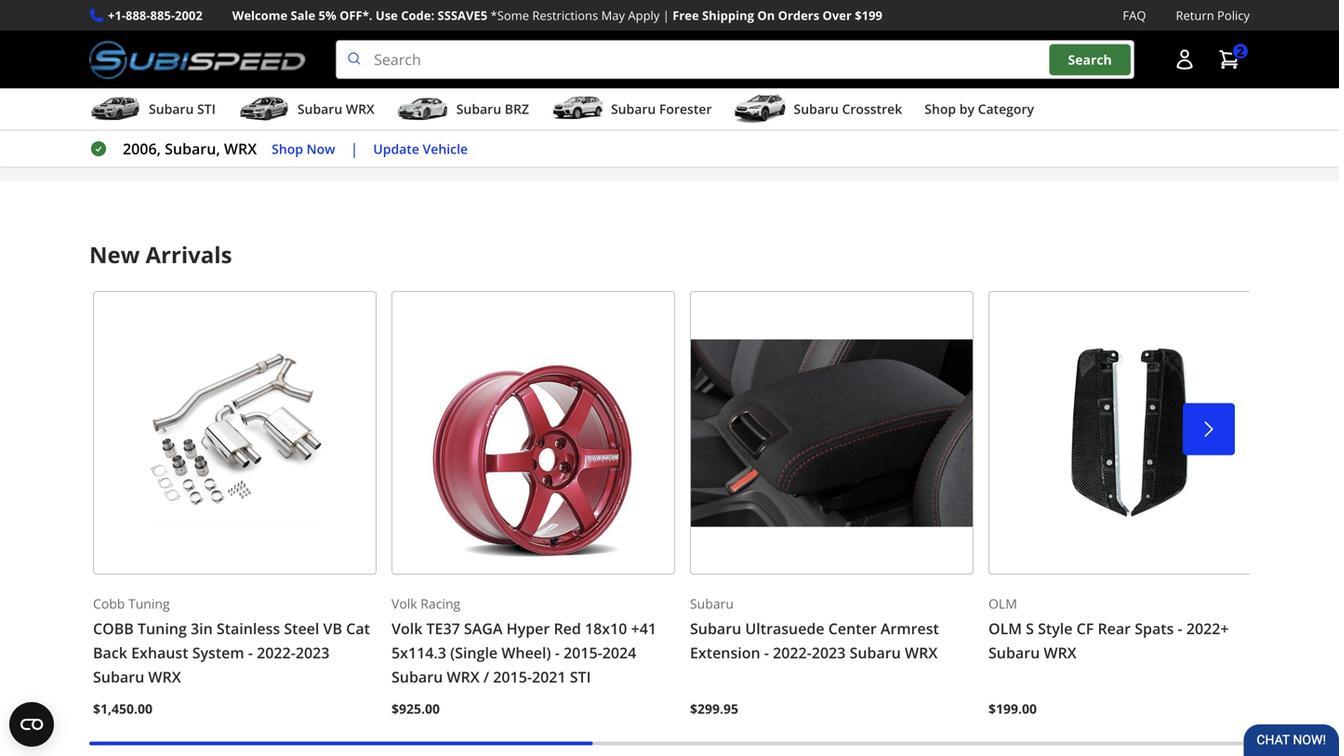 Task type: describe. For each thing, give the bounding box(es) containing it.
0 vertical spatial tuning
[[128, 595, 170, 613]]

search
[[1069, 51, 1112, 68]]

- inside subaru subaru ultrasuede center armrest extension - 2022-2023 subaru wrx
[[765, 643, 769, 663]]

*some
[[491, 7, 529, 24]]

5%
[[319, 7, 337, 24]]

+1-888-885-2002
[[108, 7, 203, 24]]

sale
[[291, 7, 316, 24]]

subaru forester
[[611, 100, 712, 118]]

hyper
[[507, 619, 550, 639]]

cobb
[[93, 619, 134, 639]]

code:
[[401, 7, 435, 24]]

$9.58
[[100, 81, 139, 101]]

- inside olm olm s style cf rear spats - 2022+ subaru wrx
[[1178, 619, 1183, 639]]

on
[[758, 7, 775, 24]]

2006,
[[123, 139, 161, 159]]

1 vertical spatial 2015-
[[493, 667, 532, 687]]

style
[[1038, 619, 1073, 639]]

5x114.3
[[392, 643, 447, 663]]

subaru inside olm olm s style cf rear spats - 2022+ subaru wrx
[[989, 643, 1040, 663]]

update
[[373, 140, 419, 157]]

update vehicle button
[[373, 138, 468, 160]]

subaru,
[[165, 139, 220, 159]]

shop by category button
[[925, 92, 1035, 129]]

cobb
[[93, 595, 125, 613]]

olm olm s style cf rear spats - 2022+ subaru wrx
[[989, 595, 1230, 663]]

subaru brz
[[457, 100, 529, 118]]

1 horizontal spatial |
[[663, 7, 670, 24]]

$65.00 link
[[897, 0, 1083, 118]]

2022- inside subaru subaru ultrasuede center armrest extension - 2022-2023 subaru wrx
[[773, 643, 812, 663]]

open widget image
[[9, 702, 54, 747]]

subaru crosstrek button
[[735, 92, 903, 129]]

category
[[978, 100, 1035, 118]]

return policy
[[1176, 7, 1250, 24]]

$925.00
[[392, 700, 440, 718]]

- inside "cobb tuning cobb tuning 3in stainless steel vb cat back exhaust system - 2022-2023 subaru wrx"
[[248, 643, 253, 663]]

new arrivals
[[89, 240, 232, 270]]

cat
[[346, 619, 370, 639]]

$26.50
[[301, 81, 348, 101]]

forester
[[660, 100, 712, 118]]

sti inside volk racing volk te37 saga hyper red 18x10 +41 5x114.3 (single wheel) - 2015-2024 subaru wrx / 2015-2021 sti
[[570, 667, 591, 687]]

vehicle
[[423, 140, 468, 157]]

1 volk from the top
[[392, 595, 417, 613]]

18x10
[[585, 619, 627, 639]]

saga
[[464, 619, 503, 639]]

2023 inside subaru subaru ultrasuede center armrest extension - 2022-2023 subaru wrx
[[812, 643, 846, 663]]

extension
[[690, 643, 761, 663]]

subaru forester button
[[552, 92, 712, 129]]

volk racing volk te37 saga hyper red 18x10 +41 5x114.3 (single wheel) - 2015-2024 subaru wrx / 2015-2021 sti
[[392, 595, 657, 687]]

steel
[[284, 619, 319, 639]]

back
[[93, 643, 127, 663]]

update vehicle
[[373, 140, 468, 157]]

shipping
[[702, 7, 755, 24]]

faq link
[[1123, 6, 1147, 25]]

return policy link
[[1176, 6, 1250, 25]]

cob516100 cobb tuning 3in stainless steel vb cat back exhaust system 22+ subaru wrx, image
[[93, 291, 377, 575]]

racing
[[421, 595, 461, 613]]

return
[[1176, 7, 1215, 24]]

olmb.47011.1 olm s style carbon fiber rear spats - 2022+ subaru wrx, image
[[989, 291, 1273, 575]]

2
[[1237, 42, 1245, 60]]

spats
[[1135, 619, 1174, 639]]

s
[[1026, 619, 1035, 639]]

888-
[[126, 7, 150, 24]]

use
[[376, 7, 398, 24]]

subaru inside "cobb tuning cobb tuning 3in stainless steel vb cat back exhaust system - 2022-2023 subaru wrx"
[[93, 667, 144, 687]]

armrest
[[881, 619, 940, 639]]

$115.00
[[1105, 81, 1160, 101]]

2021
[[532, 667, 566, 687]]

$199
[[855, 7, 883, 24]]

sssave5
[[438, 7, 488, 24]]

restrictions
[[532, 7, 598, 24]]

over
[[823, 7, 852, 24]]

a subaru crosstrek thumbnail image image
[[735, 95, 787, 123]]

search button
[[1050, 44, 1131, 75]]

$65.00
[[904, 81, 951, 101]]

2022+
[[1187, 619, 1230, 639]]

$119.95 link
[[696, 0, 882, 118]]

faq
[[1123, 7, 1147, 24]]

subaru sti button
[[89, 92, 216, 129]]

1 olm from the top
[[989, 595, 1018, 613]]

(single
[[450, 643, 498, 663]]

$119.95
[[703, 81, 758, 101]]

crosstrek
[[842, 100, 903, 118]]

free
[[673, 7, 699, 24]]



Task type: vqa. For each thing, say whether or not it's contained in the screenshot.


Task type: locate. For each thing, give the bounding box(es) containing it.
0 horizontal spatial 2023
[[296, 643, 330, 663]]

subaru wrx
[[298, 100, 375, 118]]

button image
[[1174, 48, 1196, 71]]

-
[[1178, 619, 1183, 639], [248, 643, 253, 663], [555, 643, 560, 663], [765, 643, 769, 663]]

wrx down the exhaust
[[148, 667, 181, 687]]

shop left now
[[272, 140, 303, 157]]

wrx
[[346, 100, 375, 118], [224, 139, 257, 159], [905, 643, 938, 663], [1044, 643, 1077, 663], [148, 667, 181, 687], [447, 667, 480, 687]]

| left free
[[663, 7, 670, 24]]

new
[[89, 240, 140, 270]]

1 horizontal spatial sti
[[570, 667, 591, 687]]

1 horizontal spatial 2023
[[812, 643, 846, 663]]

+1-
[[108, 7, 126, 24]]

1 horizontal spatial shop
[[925, 100, 956, 118]]

1 vertical spatial volk
[[392, 619, 423, 639]]

wrx inside olm olm s style cf rear spats - 2022+ subaru wrx
[[1044, 643, 1077, 663]]

exhaust
[[131, 643, 188, 663]]

$139.00 link
[[495, 0, 681, 118]]

shop now
[[272, 140, 335, 157]]

a subaru sti thumbnail image image
[[89, 95, 141, 123]]

- down ultrasuede
[[765, 643, 769, 663]]

olm
[[989, 595, 1018, 613], [989, 619, 1022, 639]]

$9.58 link
[[93, 0, 279, 118]]

0 horizontal spatial 2022-
[[257, 643, 296, 663]]

vb
[[323, 619, 342, 639]]

subaru brz button
[[397, 92, 529, 129]]

te37
[[427, 619, 460, 639]]

subaru inside volk racing volk te37 saga hyper red 18x10 +41 5x114.3 (single wheel) - 2015-2024 subaru wrx / 2015-2021 sti
[[392, 667, 443, 687]]

2023
[[296, 643, 330, 663], [812, 643, 846, 663]]

ultrasuede
[[746, 619, 825, 639]]

1 vertical spatial shop
[[272, 140, 303, 157]]

1 2022- from the left
[[257, 643, 296, 663]]

0 horizontal spatial |
[[350, 139, 359, 159]]

$1,450.00
[[93, 700, 153, 718]]

2022- down ultrasuede
[[773, 643, 812, 663]]

- inside volk racing volk te37 saga hyper red 18x10 +41 5x114.3 (single wheel) - 2015-2024 subaru wrx / 2015-2021 sti
[[555, 643, 560, 663]]

wrx left '/'
[[447, 667, 480, 687]]

$115.00 link
[[1098, 0, 1284, 118]]

sti right 2021
[[570, 667, 591, 687]]

2023 down center
[[812, 643, 846, 663]]

0 vertical spatial shop
[[925, 100, 956, 118]]

2 volk from the top
[[392, 619, 423, 639]]

2022-
[[257, 643, 296, 663], [773, 643, 812, 663]]

2002
[[175, 7, 203, 24]]

1 horizontal spatial 2022-
[[773, 643, 812, 663]]

$26.50 link
[[294, 0, 480, 118]]

volk left racing
[[392, 595, 417, 613]]

$299.95
[[690, 700, 739, 718]]

arrivals
[[146, 240, 232, 270]]

subispeed logo image
[[89, 40, 306, 79]]

0 vertical spatial sti
[[197, 100, 216, 118]]

may
[[602, 7, 625, 24]]

policy
[[1218, 7, 1250, 24]]

|
[[663, 7, 670, 24], [350, 139, 359, 159]]

2015- down the red
[[564, 643, 603, 663]]

0 vertical spatial 2015-
[[564, 643, 603, 663]]

+41
[[631, 619, 657, 639]]

885-
[[150, 7, 175, 24]]

2 2023 from the left
[[812, 643, 846, 663]]

shop for shop by category
[[925, 100, 956, 118]]

off*.
[[340, 7, 373, 24]]

1 vertical spatial |
[[350, 139, 359, 159]]

/
[[484, 667, 489, 687]]

wrx down style
[[1044, 643, 1077, 663]]

cf
[[1077, 619, 1094, 639]]

2 olm from the top
[[989, 619, 1022, 639]]

welcome sale 5% off*. use code: sssave5 *some restrictions may apply | free shipping on orders over $199
[[232, 7, 883, 24]]

subaru crosstrek
[[794, 100, 903, 118]]

0 vertical spatial volk
[[392, 595, 417, 613]]

| right now
[[350, 139, 359, 159]]

cobb tuning cobb tuning 3in stainless steel vb cat back exhaust system - 2022-2023 subaru wrx
[[93, 595, 370, 687]]

wrx up update
[[346, 100, 375, 118]]

sti inside dropdown button
[[197, 100, 216, 118]]

subj2010vc001 subaru ultrasuede center armrest extension - 2022+ subaru wrx, image
[[690, 291, 974, 575]]

vlkwvdgy41ehr volk te37 saga hyper red 18x10 +41 - 2015+ wrx / 2015+ stix4, image
[[392, 291, 675, 575]]

now
[[307, 140, 335, 157]]

+1-888-885-2002 link
[[108, 6, 203, 25]]

2015-
[[564, 643, 603, 663], [493, 667, 532, 687]]

a subaru brz thumbnail image image
[[397, 95, 449, 123]]

1 vertical spatial sti
[[570, 667, 591, 687]]

1 vertical spatial olm
[[989, 619, 1022, 639]]

2022- down steel in the bottom of the page
[[257, 643, 296, 663]]

volk up 5x114.3
[[392, 619, 423, 639]]

0 vertical spatial olm
[[989, 595, 1018, 613]]

wheel)
[[502, 643, 551, 663]]

1 2023 from the left
[[296, 643, 330, 663]]

0 horizontal spatial 2015-
[[493, 667, 532, 687]]

shop
[[925, 100, 956, 118], [272, 140, 303, 157]]

wrx inside volk racing volk te37 saga hyper red 18x10 +41 5x114.3 (single wheel) - 2015-2024 subaru wrx / 2015-2021 sti
[[447, 667, 480, 687]]

2 button
[[1209, 41, 1250, 78]]

welcome
[[232, 7, 288, 24]]

2015- right '/'
[[493, 667, 532, 687]]

- right "spats" on the right bottom of the page
[[1178, 619, 1183, 639]]

apply
[[628, 7, 660, 24]]

subaru sti
[[149, 100, 216, 118]]

0 vertical spatial |
[[663, 7, 670, 24]]

stainless
[[217, 619, 280, 639]]

a subaru wrx thumbnail image image
[[238, 95, 290, 123]]

0 horizontal spatial sti
[[197, 100, 216, 118]]

2023 inside "cobb tuning cobb tuning 3in stainless steel vb cat back exhaust system - 2022-2023 subaru wrx"
[[296, 643, 330, 663]]

tuning right cobb
[[128, 595, 170, 613]]

tuning up the exhaust
[[138, 619, 187, 639]]

wrx down a subaru wrx thumbnail image
[[224, 139, 257, 159]]

sti up the subaru,
[[197, 100, 216, 118]]

by
[[960, 100, 975, 118]]

- up 2021
[[555, 643, 560, 663]]

search input field
[[336, 40, 1135, 79]]

1 horizontal spatial 2015-
[[564, 643, 603, 663]]

0 horizontal spatial shop
[[272, 140, 303, 157]]

wrx inside "cobb tuning cobb tuning 3in stainless steel vb cat back exhaust system - 2022-2023 subaru wrx"
[[148, 667, 181, 687]]

center
[[829, 619, 877, 639]]

wrx inside the subaru wrx dropdown button
[[346, 100, 375, 118]]

a subaru forester thumbnail image image
[[552, 95, 604, 123]]

brz
[[505, 100, 529, 118]]

3in
[[191, 619, 213, 639]]

2022- inside "cobb tuning cobb tuning 3in stainless steel vb cat back exhaust system - 2022-2023 subaru wrx"
[[257, 643, 296, 663]]

shop by category
[[925, 100, 1035, 118]]

2 2022- from the left
[[773, 643, 812, 663]]

subaru wrx button
[[238, 92, 375, 129]]

2006, subaru, wrx
[[123, 139, 257, 159]]

1 vertical spatial tuning
[[138, 619, 187, 639]]

- down "stainless"
[[248, 643, 253, 663]]

wrx inside subaru subaru ultrasuede center armrest extension - 2022-2023 subaru wrx
[[905, 643, 938, 663]]

2023 down steel in the bottom of the page
[[296, 643, 330, 663]]

subaru subaru ultrasuede center armrest extension - 2022-2023 subaru wrx
[[690, 595, 940, 663]]

$139.00
[[502, 81, 558, 101]]

orders
[[778, 7, 820, 24]]

wrx down armrest on the right of page
[[905, 643, 938, 663]]

2024
[[603, 643, 637, 663]]

$199.00
[[989, 700, 1037, 718]]

shop inside dropdown button
[[925, 100, 956, 118]]

shop for shop now
[[272, 140, 303, 157]]

shop left by at the top right of page
[[925, 100, 956, 118]]



